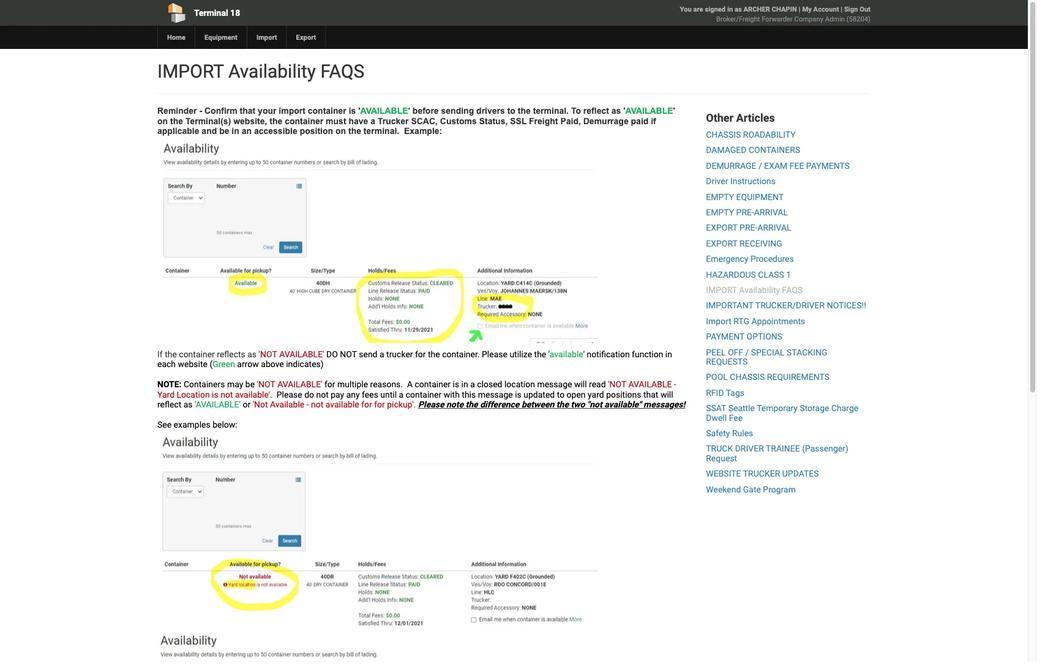 Task type: describe. For each thing, give the bounding box(es) containing it.
18
[[230, 8, 240, 18]]

'available' or 'not available - not available for for pickup'. please note the difference between the two "not available" messages!
[[195, 400, 685, 410]]

my account link
[[803, 5, 839, 13]]

options
[[747, 332, 783, 342]]

company
[[795, 15, 824, 23]]

' notification function in each website (
[[157, 349, 672, 370]]

0 vertical spatial reflect
[[584, 106, 609, 116]]

note:
[[157, 380, 182, 390]]

sign
[[845, 5, 858, 13]]

customs
[[440, 116, 477, 126]]

may
[[227, 380, 243, 390]]

website
[[178, 360, 208, 370]]

message inside the .  please do not pay any fees until a container with this message is updated to open yard positions that will reflect as
[[478, 390, 513, 400]]

peel off / special stacking requests link
[[706, 347, 828, 367]]

trucker/driver
[[756, 301, 825, 311]]

1 horizontal spatial on
[[336, 126, 346, 136]]

out
[[860, 5, 871, 13]]

not inside the .  please do not pay any fees until a container with this message is updated to open yard positions that will reflect as
[[316, 390, 329, 400]]

rfid tags link
[[706, 388, 745, 398]]

terminal 18
[[194, 8, 240, 18]]

any
[[346, 390, 360, 400]]

' up have
[[358, 106, 360, 116]]

not inside 'not available - yard location is not available'
[[221, 390, 233, 400]]

container inside the .  please do not pay any fees until a container with this message is updated to open yard positions that will reflect as
[[406, 390, 442, 400]]

read
[[589, 380, 606, 390]]

requests
[[706, 357, 748, 367]]

yard
[[588, 390, 604, 400]]

notification
[[587, 349, 630, 360]]

0 vertical spatial pre-
[[737, 207, 754, 218]]

equipment link
[[195, 26, 247, 49]]

storage
[[800, 404, 830, 414]]

my
[[803, 5, 812, 13]]

the up "available' for multiple reasons.  a container is in a closed location message will read"
[[428, 349, 440, 360]]

charge
[[832, 404, 859, 414]]

safety
[[706, 429, 730, 439]]

the down have
[[348, 126, 361, 136]]

0 horizontal spatial on
[[157, 116, 168, 126]]

in inside you are signed in as archer chapin | my account | sign out broker/freight forwarder company admin (58204)
[[728, 5, 733, 13]]

driver instructions link
[[706, 176, 776, 186]]

0 horizontal spatial /
[[746, 347, 749, 358]]

container inside ' on the terminal(s) website, the container must have a trucker scac, customs status, ssl freight paid, demurrage paid if applicable and be in an accessible position on the terminal.  example:
[[285, 116, 324, 126]]

safety rules link
[[706, 429, 754, 439]]

stacking
[[787, 347, 828, 358]]

'not
[[253, 400, 268, 410]]

program
[[763, 485, 796, 495]]

do
[[304, 390, 314, 400]]

available up trucker on the left of the page
[[360, 106, 408, 116]]

fee
[[790, 161, 804, 171]]

until
[[381, 390, 397, 400]]

1 horizontal spatial please
[[418, 400, 444, 410]]

position
[[300, 126, 333, 136]]

2 empty from the top
[[706, 207, 734, 218]]

faqs inside other articles chassis roadability damaged containers demurrage / exam fee payments driver instructions empty equipment empty pre-arrival export pre-arrival export receiving emergency procedures hazardous class 1 import availability faqs important trucker/driver notices!! import rtg appointments payment options peel off / special stacking requests pool chassis requirements rfid tags ssat seattle temporary storage charge dwell fee safety rules truck driver trainee (passenger) request website trucker updates weekend gate program
[[782, 285, 803, 295]]

' left the before
[[408, 106, 410, 116]]

admin
[[825, 15, 845, 23]]

seattle
[[729, 404, 755, 414]]

'not available - yard location is not available'
[[157, 380, 677, 400]]

off
[[728, 347, 744, 358]]

important trucker/driver notices!! link
[[706, 301, 867, 311]]

a inside the .  please do not pay any fees until a container with this message is updated to open yard positions that will reflect as
[[399, 390, 404, 400]]

the down reminder
[[170, 116, 183, 126]]

'not inside 'not available - yard location is not available'
[[608, 380, 627, 390]]

in inside ' on the terminal(s) website, the container must have a trucker scac, customs status, ssl freight paid, demurrage paid if applicable and be in an accessible position on the terminal.  example:
[[232, 126, 239, 136]]

a right send
[[380, 349, 384, 360]]

export receiving link
[[706, 239, 783, 249]]

0 horizontal spatial faqs
[[321, 60, 365, 82]]

that inside the .  please do not pay any fees until a container with this message is updated to open yard positions that will reflect as
[[644, 390, 659, 400]]

'available'
[[195, 400, 241, 410]]

a
[[407, 380, 413, 390]]

broker/freight
[[717, 15, 760, 23]]

terminal.
[[533, 106, 569, 116]]

special
[[751, 347, 785, 358]]

website
[[706, 469, 741, 479]]

if the container reflects as 'not available ' do not send a trucker for the container. please utilize the ' available
[[157, 349, 583, 360]]

available' for multiple reasons.  a container is in a closed location message will read
[[278, 380, 608, 390]]

hazardous
[[706, 270, 756, 280]]

terminal 18 link
[[157, 0, 444, 26]]

scac,
[[411, 116, 438, 126]]

truck
[[706, 444, 733, 454]]

1 vertical spatial chassis
[[730, 372, 765, 383]]

'not down green arrow above indicates)
[[257, 380, 275, 390]]

each
[[157, 360, 176, 370]]

must
[[326, 116, 346, 126]]

1 vertical spatial pre-
[[740, 223, 758, 233]]

the right if
[[165, 349, 177, 360]]

roadability
[[743, 130, 796, 140]]

to
[[571, 106, 581, 116]]

container. please
[[442, 349, 508, 360]]

2 | from the left
[[841, 5, 843, 13]]

emergency
[[706, 254, 749, 264]]

not
[[340, 349, 357, 360]]

for left multiple
[[325, 380, 335, 390]]

pool
[[706, 372, 728, 383]]

available
[[270, 400, 305, 410]]

damaged
[[706, 145, 747, 155]]

available inside 'not available - yard location is not available'
[[629, 380, 672, 390]]

(passenger)
[[802, 444, 849, 454]]

and
[[202, 126, 217, 136]]

account
[[814, 5, 839, 13]]

available up if
[[626, 106, 673, 116]]

available"
[[605, 400, 642, 410]]

import inside other articles chassis roadability damaged containers demurrage / exam fee payments driver instructions empty equipment empty pre-arrival export pre-arrival export receiving emergency procedures hazardous class 1 import availability faqs important trucker/driver notices!! import rtg appointments payment options peel off / special stacking requests pool chassis requirements rfid tags ssat seattle temporary storage charge dwell fee safety rules truck driver trainee (passenger) request website trucker updates weekend gate program
[[706, 285, 737, 295]]

see
[[157, 420, 172, 430]]

1 horizontal spatial message
[[537, 380, 572, 390]]

notices!!
[[827, 301, 867, 311]]

website,
[[233, 116, 267, 126]]

import rtg appointments link
[[706, 316, 806, 326]]

import inside other articles chassis roadability damaged containers demurrage / exam fee payments driver instructions empty equipment empty pre-arrival export pre-arrival export receiving emergency procedures hazardous class 1 import availability faqs important trucker/driver notices!! import rtg appointments payment options peel off / special stacking requests pool chassis requirements rfid tags ssat seattle temporary storage charge dwell fee safety rules truck driver trainee (passenger) request website trucker updates weekend gate program
[[706, 316, 732, 326]]

demurrage
[[706, 161, 757, 171]]

to for open
[[557, 390, 565, 400]]

available'
[[235, 390, 270, 400]]

rfid
[[706, 388, 724, 398]]

fee
[[729, 413, 743, 423]]

will inside the .  please do not pay any fees until a container with this message is updated to open yard positions that will reflect as
[[661, 390, 673, 400]]

payment
[[706, 332, 745, 342]]

examples
[[174, 420, 211, 430]]

for right any
[[361, 400, 372, 410]]

your
[[258, 106, 277, 116]]

0 horizontal spatial -
[[199, 106, 202, 116]]

in inside ' notification function in each website (
[[666, 349, 672, 360]]

class
[[758, 270, 784, 280]]

export link
[[286, 26, 325, 49]]

rules
[[732, 429, 754, 439]]

the right the note
[[466, 400, 478, 410]]



Task type: locate. For each thing, give the bounding box(es) containing it.
export up the emergency
[[706, 239, 738, 249]]

that right the positions
[[644, 390, 659, 400]]

gate
[[743, 485, 761, 495]]

reflect inside the .  please do not pay any fees until a container with this message is updated to open yard positions that will reflect as
[[157, 400, 181, 410]]

please inside the .  please do not pay any fees until a container with this message is updated to open yard positions that will reflect as
[[277, 390, 302, 400]]

1 vertical spatial be
[[245, 380, 255, 390]]

demurrage
[[584, 116, 629, 126]]

in up broker/freight
[[728, 5, 733, 13]]

0 horizontal spatial that
[[240, 106, 256, 116]]

are
[[694, 5, 703, 13]]

' inside ' on the terminal(s) website, the container must have a trucker scac, customs status, ssl freight paid, demurrage paid if applicable and be in an accessible position on the terminal.  example:
[[673, 106, 676, 116]]

/ left exam
[[759, 161, 762, 171]]

2 export from the top
[[706, 239, 738, 249]]

' inside ' notification function in each website (
[[583, 349, 585, 360]]

equipment
[[205, 33, 238, 41]]

0 horizontal spatial message
[[478, 390, 513, 400]]

is right location
[[212, 390, 218, 400]]

peel
[[706, 347, 726, 358]]

' left do
[[323, 349, 324, 360]]

a left the closed
[[470, 380, 475, 390]]

sending
[[441, 106, 474, 116]]

in left 'an'
[[232, 126, 239, 136]]

is inside 'not available - yard location is not available'
[[212, 390, 218, 400]]

is up have
[[349, 106, 356, 116]]

1 vertical spatial empty
[[706, 207, 734, 218]]

tags
[[726, 388, 745, 398]]

not left or
[[221, 390, 233, 400]]

1 vertical spatial availability
[[739, 285, 780, 295]]

1 horizontal spatial -
[[307, 400, 309, 410]]

pre- down empty pre-arrival link
[[740, 223, 758, 233]]

an
[[242, 126, 252, 136]]

0 horizontal spatial to
[[508, 106, 516, 116]]

confirm
[[205, 106, 237, 116]]

will
[[574, 380, 587, 390], [661, 390, 673, 400]]

please down "available' for multiple reasons.  a container is in a closed location message will read"
[[418, 400, 444, 410]]

be right and
[[219, 126, 229, 136]]

damaged containers link
[[706, 145, 801, 155]]

available up open
[[550, 349, 583, 360]]

not left pay
[[311, 400, 324, 410]]

a inside ' on the terminal(s) website, the container must have a trucker scac, customs status, ssl freight paid, demurrage paid if applicable and be in an accessible position on the terminal.  example:
[[371, 116, 375, 126]]

' on the terminal(s) website, the container must have a trucker scac, customs status, ssl freight paid, demurrage paid if applicable and be in an accessible position on the terminal.  example:
[[157, 106, 676, 136]]

1 vertical spatial available
[[326, 400, 359, 410]]

empty down empty equipment link
[[706, 207, 734, 218]]

updated
[[524, 390, 555, 400]]

1 export from the top
[[706, 223, 738, 233]]

is inside the .  please do not pay any fees until a container with this message is updated to open yard positions that will reflect as
[[515, 390, 522, 400]]

containers
[[749, 145, 801, 155]]

signed
[[705, 5, 726, 13]]

messages!
[[644, 400, 685, 410]]

1 horizontal spatial be
[[245, 380, 255, 390]]

| left my
[[799, 5, 801, 13]]

(
[[210, 360, 213, 370]]

'not right reflects
[[259, 349, 277, 360]]

0 vertical spatial /
[[759, 161, 762, 171]]

as
[[735, 5, 742, 13], [612, 106, 621, 116], [248, 349, 257, 360], [184, 400, 193, 410]]

import up import availability faqs
[[257, 33, 277, 41]]

1 vertical spatial arrival
[[758, 223, 792, 233]]

0 vertical spatial availability
[[228, 60, 316, 82]]

1 horizontal spatial will
[[661, 390, 673, 400]]

pickup'.
[[387, 400, 416, 410]]

arrival down equipment
[[754, 207, 788, 218]]

if
[[157, 349, 163, 360]]

export
[[296, 33, 316, 41]]

2 vertical spatial -
[[307, 400, 309, 410]]

to for the
[[508, 106, 516, 116]]

trucker
[[386, 349, 413, 360]]

0 horizontal spatial |
[[799, 5, 801, 13]]

you
[[680, 5, 692, 13]]

is left updated on the right of page
[[515, 390, 522, 400]]

0 vertical spatial arrival
[[754, 207, 788, 218]]

as up broker/freight
[[735, 5, 742, 13]]

-
[[199, 106, 202, 116], [674, 380, 677, 390], [307, 400, 309, 410]]

be inside ' on the terminal(s) website, the container must have a trucker scac, customs status, ssl freight paid, demurrage paid if applicable and be in an accessible position on the terminal.  example:
[[219, 126, 229, 136]]

0 horizontal spatial availability
[[228, 60, 316, 82]]

be
[[219, 126, 229, 136], [245, 380, 255, 390]]

- inside 'not available - yard location is not available'
[[674, 380, 677, 390]]

a right have
[[371, 116, 375, 126]]

website trucker updates link
[[706, 469, 819, 479]]

1 vertical spatial -
[[674, 380, 677, 390]]

1 vertical spatial on
[[336, 126, 346, 136]]

updates
[[783, 469, 819, 479]]

please left do
[[277, 390, 302, 400]]

closed
[[477, 380, 503, 390]]

to up ssl
[[508, 106, 516, 116]]

1 horizontal spatial available
[[550, 349, 583, 360]]

as inside you are signed in as archer chapin | my account | sign out broker/freight forwarder company admin (58204)
[[735, 5, 742, 13]]

procedures
[[751, 254, 794, 264]]

0 vertical spatial -
[[199, 106, 202, 116]]

the up accessible
[[270, 116, 283, 126]]

a right until
[[399, 390, 404, 400]]

arrival up receiving in the top of the page
[[758, 223, 792, 233]]

will left read
[[574, 380, 587, 390]]

multiple
[[337, 380, 368, 390]]

import up important
[[706, 285, 737, 295]]

not
[[221, 390, 233, 400], [316, 390, 329, 400], [311, 400, 324, 410]]

on down must
[[336, 126, 346, 136]]

request
[[706, 454, 738, 464]]

chassis up tags
[[730, 372, 765, 383]]

1 horizontal spatial to
[[557, 390, 565, 400]]

on down reminder
[[157, 116, 168, 126]]

1 vertical spatial to
[[557, 390, 565, 400]]

1 empty from the top
[[706, 192, 734, 202]]

payments
[[807, 161, 850, 171]]

0 horizontal spatial reflect
[[157, 400, 181, 410]]

1 vertical spatial export
[[706, 239, 738, 249]]

arrow
[[237, 360, 259, 370]]

exam
[[764, 161, 788, 171]]

as up 'demurrage'
[[612, 106, 621, 116]]

1 vertical spatial faqs
[[782, 285, 803, 295]]

1 vertical spatial /
[[746, 347, 749, 358]]

import down home
[[157, 60, 224, 82]]

message right this
[[478, 390, 513, 400]]

empty down driver
[[706, 192, 734, 202]]

export up "export receiving" link
[[706, 223, 738, 233]]

availability down 'hazardous class 1' link
[[739, 285, 780, 295]]

1 vertical spatial import
[[706, 285, 737, 295]]

available up 'messages!'
[[629, 380, 672, 390]]

1
[[787, 270, 791, 280]]

in
[[728, 5, 733, 13], [232, 126, 239, 136], [666, 349, 672, 360], [462, 380, 468, 390]]

applicable
[[157, 126, 199, 136]]

1 vertical spatial import
[[706, 316, 732, 326]]

- up terminal(s)
[[199, 106, 202, 116]]

reflect up 'demurrage'
[[584, 106, 609, 116]]

0 vertical spatial empty
[[706, 192, 734, 202]]

trainee
[[766, 444, 800, 454]]

0 horizontal spatial please
[[277, 390, 302, 400]]

message up between
[[537, 380, 572, 390]]

0 vertical spatial chassis
[[706, 130, 741, 140]]

requirements
[[767, 372, 830, 383]]

or
[[243, 400, 251, 410]]

available up available'
[[279, 349, 323, 360]]

be right 'may'
[[245, 380, 255, 390]]

| left sign
[[841, 5, 843, 13]]

import link
[[247, 26, 286, 49]]

the left two at the right
[[557, 400, 569, 410]]

emergency procedures link
[[706, 254, 794, 264]]

difference
[[480, 400, 520, 410]]

- right available
[[307, 400, 309, 410]]

the up ssl
[[518, 106, 531, 116]]

1 vertical spatial that
[[644, 390, 659, 400]]

' left other
[[673, 106, 676, 116]]

weekend gate program link
[[706, 485, 796, 495]]

chassis up damaged
[[706, 130, 741, 140]]

chassis
[[706, 130, 741, 140], [730, 372, 765, 383]]

2 horizontal spatial -
[[674, 380, 677, 390]]

green
[[213, 360, 235, 370]]

to inside the .  please do not pay any fees until a container with this message is updated to open yard positions that will reflect as
[[557, 390, 565, 400]]

positions
[[606, 390, 642, 400]]

1 horizontal spatial /
[[759, 161, 762, 171]]

0 horizontal spatial import
[[257, 33, 277, 41]]

(58204)
[[847, 15, 871, 23]]

0 vertical spatial export
[[706, 223, 738, 233]]

demurrage / exam fee payments link
[[706, 161, 850, 171]]

in right 'with'
[[462, 380, 468, 390]]

freight
[[529, 116, 558, 126]]

for right trucker
[[415, 349, 426, 360]]

to left open
[[557, 390, 565, 400]]

will right the positions
[[661, 390, 673, 400]]

other
[[706, 111, 734, 124]]

0 vertical spatial that
[[240, 106, 256, 116]]

the
[[518, 106, 531, 116], [170, 116, 183, 126], [270, 116, 283, 126], [348, 126, 361, 136], [165, 349, 177, 360], [428, 349, 440, 360], [534, 349, 546, 360], [466, 400, 478, 410], [557, 400, 569, 410]]

containers
[[184, 380, 225, 390]]

1 horizontal spatial reflect
[[584, 106, 609, 116]]

if
[[651, 116, 656, 126]]

paid
[[631, 116, 649, 126]]

0 horizontal spatial be
[[219, 126, 229, 136]]

that
[[240, 106, 256, 116], [644, 390, 659, 400]]

truck driver trainee (passenger) request link
[[706, 444, 849, 464]]

1 horizontal spatial |
[[841, 5, 843, 13]]

for left pickup'.
[[374, 400, 385, 410]]

the right utilize
[[534, 349, 546, 360]]

1 horizontal spatial that
[[644, 390, 659, 400]]

' up 'demurrage'
[[624, 106, 626, 116]]

appointments
[[752, 316, 806, 326]]

not right do
[[316, 390, 329, 400]]

available down multiple
[[326, 400, 359, 410]]

0 horizontal spatial will
[[574, 380, 587, 390]]

empty
[[706, 192, 734, 202], [706, 207, 734, 218]]

0 vertical spatial import
[[157, 60, 224, 82]]

/ right off
[[746, 347, 749, 358]]

drivers
[[477, 106, 505, 116]]

as up examples
[[184, 400, 193, 410]]

0 vertical spatial available
[[550, 349, 583, 360]]

trucker
[[378, 116, 409, 126]]

faqs up trucker/driver
[[782, 285, 803, 295]]

ssat seattle temporary storage charge dwell fee link
[[706, 404, 859, 423]]

import up payment in the right of the page
[[706, 316, 732, 326]]

that up website,
[[240, 106, 256, 116]]

as inside the .  please do not pay any fees until a container with this message is updated to open yard positions that will reflect as
[[184, 400, 193, 410]]

is
[[349, 106, 356, 116], [453, 380, 459, 390], [212, 390, 218, 400], [515, 390, 522, 400]]

0 horizontal spatial import
[[157, 60, 224, 82]]

0 vertical spatial be
[[219, 126, 229, 136]]

1 horizontal spatial availability
[[739, 285, 780, 295]]

in right the function
[[666, 349, 672, 360]]

1 horizontal spatial import
[[706, 285, 737, 295]]

as right reflects
[[248, 349, 257, 360]]

0 vertical spatial to
[[508, 106, 516, 116]]

' right utilize
[[549, 349, 550, 360]]

reflect down note:
[[157, 400, 181, 410]]

' left notification
[[583, 349, 585, 360]]

'not right read
[[608, 380, 627, 390]]

0 horizontal spatial available
[[326, 400, 359, 410]]

1 horizontal spatial import
[[706, 316, 732, 326]]

1 vertical spatial reflect
[[157, 400, 181, 410]]

- up 'messages!'
[[674, 380, 677, 390]]

location
[[505, 380, 535, 390]]

faqs down the export link
[[321, 60, 365, 82]]

terminal(s)
[[186, 116, 231, 126]]

other articles chassis roadability damaged containers demurrage / exam fee payments driver instructions empty equipment empty pre-arrival export pre-arrival export receiving emergency procedures hazardous class 1 import availability faqs important trucker/driver notices!! import rtg appointments payment options peel off / special stacking requests pool chassis requirements rfid tags ssat seattle temporary storage charge dwell fee safety rules truck driver trainee (passenger) request website trucker updates weekend gate program
[[706, 111, 867, 495]]

1 horizontal spatial faqs
[[782, 285, 803, 295]]

pre- down empty equipment link
[[737, 207, 754, 218]]

empty equipment link
[[706, 192, 784, 202]]

this
[[462, 390, 476, 400]]

is left this
[[453, 380, 459, 390]]

availability down import link
[[228, 60, 316, 82]]

import
[[279, 106, 306, 116]]

1 | from the left
[[799, 5, 801, 13]]

export pre-arrival link
[[706, 223, 792, 233]]

0 vertical spatial on
[[157, 116, 168, 126]]

availability inside other articles chassis roadability damaged containers demurrage / exam fee payments driver instructions empty equipment empty pre-arrival export pre-arrival export receiving emergency procedures hazardous class 1 import availability faqs important trucker/driver notices!! import rtg appointments payment options peel off / special stacking requests pool chassis requirements rfid tags ssat seattle temporary storage charge dwell fee safety rules truck driver trainee (passenger) request website trucker updates weekend gate program
[[739, 285, 780, 295]]

0 vertical spatial import
[[257, 33, 277, 41]]

0 vertical spatial faqs
[[321, 60, 365, 82]]

import availability faqs
[[157, 60, 365, 82]]

on
[[157, 116, 168, 126], [336, 126, 346, 136]]



Task type: vqa. For each thing, say whether or not it's contained in the screenshot.
2211)
no



